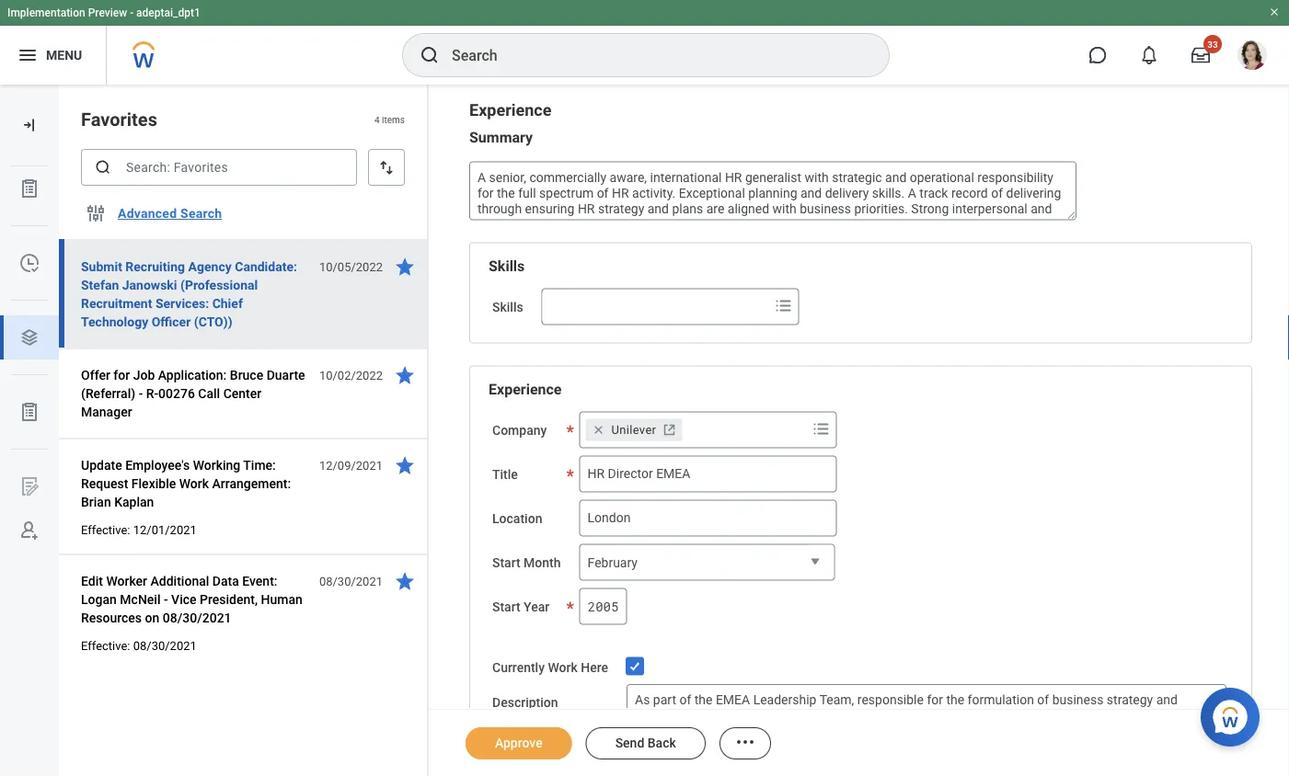 Task type: locate. For each thing, give the bounding box(es) containing it.
update employee's working time: request flexible work arrangement: brian kaplan button
[[81, 455, 309, 514]]

send
[[615, 736, 645, 752]]

1 vertical spatial skills
[[492, 300, 524, 315]]

33
[[1208, 39, 1219, 50]]

1 vertical spatial effective:
[[81, 639, 130, 653]]

call
[[198, 386, 220, 401]]

1 vertical spatial experience
[[489, 381, 562, 398]]

0 vertical spatial -
[[130, 6, 134, 19]]

description
[[492, 696, 558, 711]]

currently work here
[[492, 660, 608, 676]]

human
[[261, 592, 303, 608]]

0 vertical spatial skills
[[489, 258, 525, 275]]

event:
[[242, 574, 278, 589]]

implementation
[[7, 6, 85, 19]]

work
[[179, 476, 209, 492], [548, 660, 578, 676]]

brian
[[81, 495, 111, 510]]

star image
[[394, 256, 416, 278], [394, 365, 416, 387], [394, 571, 416, 593]]

1 start from the top
[[492, 555, 521, 571]]

Search Workday  search field
[[452, 35, 851, 75]]

list
[[0, 167, 59, 553]]

preview
[[88, 6, 127, 19]]

1 horizontal spatial -
[[164, 592, 168, 608]]

1 star image from the top
[[394, 256, 416, 278]]

check small image
[[624, 656, 646, 678]]

2 start from the top
[[492, 600, 521, 615]]

(cto))
[[194, 314, 233, 330]]

1 vertical spatial star image
[[394, 365, 416, 387]]

menu
[[46, 48, 82, 63]]

additional
[[150, 574, 209, 589]]

officer
[[152, 314, 191, 330]]

data
[[212, 574, 239, 589]]

r-
[[146, 386, 158, 401]]

1 vertical spatial work
[[548, 660, 578, 676]]

start left month
[[492, 555, 521, 571]]

skills for unilever element
[[489, 258, 525, 275]]

stefan
[[81, 278, 119, 293]]

time:
[[243, 458, 276, 473]]

2 star image from the top
[[394, 365, 416, 387]]

perspective image
[[18, 327, 41, 349]]

favorites
[[81, 109, 157, 130]]

employee's
[[125, 458, 190, 473]]

submit
[[81, 259, 122, 274]]

clipboard image
[[18, 401, 41, 423]]

1 effective: from the top
[[81, 523, 130, 537]]

location
[[492, 511, 543, 526]]

effective: down brian
[[81, 523, 130, 537]]

summary
[[469, 129, 533, 146]]

08/30/2021 down vice
[[163, 611, 232, 626]]

inbox large image
[[1192, 46, 1210, 64]]

- inside edit worker additional data event: logan mcneil - vice president, human resources on 08/30/2021
[[164, 592, 168, 608]]

10/05/2022
[[319, 260, 383, 274]]

33 button
[[1181, 35, 1222, 75]]

1 vertical spatial start
[[492, 600, 521, 615]]

experience up company at the left bottom of the page
[[489, 381, 562, 398]]

start month
[[492, 555, 561, 571]]

transformation import image
[[20, 116, 39, 134]]

work inside the update employee's working time: request flexible work arrangement: brian kaplan
[[179, 476, 209, 492]]

president,
[[200, 592, 258, 608]]

start for start month
[[492, 555, 521, 571]]

2 effective: from the top
[[81, 639, 130, 653]]

send back button
[[586, 728, 706, 760]]

work down working
[[179, 476, 209, 492]]

Search: Favorites text field
[[81, 149, 357, 186]]

close environment banner image
[[1269, 6, 1280, 17]]

0 vertical spatial experience
[[469, 100, 552, 120]]

08/30/2021 down "on"
[[133, 639, 197, 653]]

4
[[375, 114, 380, 125]]

working
[[193, 458, 241, 473]]

request
[[81, 476, 128, 492]]

effective: for edit worker additional data event: logan mcneil - vice president, human resources on 08/30/2021
[[81, 639, 130, 653]]

february
[[588, 555, 638, 571]]

-
[[130, 6, 134, 19], [164, 592, 168, 608]]

logan
[[81, 592, 117, 608]]

- right preview
[[130, 6, 134, 19]]

1 horizontal spatial search image
[[419, 44, 441, 66]]

company
[[492, 423, 547, 438]]

12/09/2021
[[319, 459, 383, 473]]

Skills field
[[543, 290, 769, 323]]

0 vertical spatial effective:
[[81, 523, 130, 537]]

08/30/2021
[[319, 575, 383, 589], [163, 611, 232, 626], [133, 639, 197, 653]]

advanced search button
[[110, 195, 229, 232]]

janowski
[[122, 278, 177, 293]]

2005
[[588, 598, 619, 615]]

edit worker additional data event: logan mcneil - vice president, human resources on 08/30/2021
[[81, 574, 303, 626]]

0 horizontal spatial -
[[130, 6, 134, 19]]

effective: down resources
[[81, 639, 130, 653]]

effective: 08/30/2021
[[81, 639, 197, 653]]

1 vertical spatial -
[[164, 592, 168, 608]]

item list element
[[59, 85, 429, 777]]

2 vertical spatial 08/30/2021
[[133, 639, 197, 653]]

0 vertical spatial star image
[[394, 256, 416, 278]]

0 horizontal spatial search image
[[94, 158, 112, 177]]

experience
[[469, 100, 552, 120], [489, 381, 562, 398]]

0 horizontal spatial work
[[179, 476, 209, 492]]

star image for offer for job application: bruce duarte (referral) ‎- r-00276 call center manager
[[394, 365, 416, 387]]

search image
[[419, 44, 441, 66], [94, 158, 112, 177]]

work left here
[[548, 660, 578, 676]]

start left year
[[492, 600, 521, 615]]

experience up 'summary' button
[[469, 100, 552, 120]]

1 horizontal spatial work
[[548, 660, 578, 676]]

1 vertical spatial 08/30/2021
[[163, 611, 232, 626]]

advanced
[[118, 206, 177, 221]]

items
[[382, 114, 405, 125]]

send back
[[615, 736, 676, 752]]

technology
[[81, 314, 148, 330]]

effective:
[[81, 523, 130, 537], [81, 639, 130, 653]]

0 vertical spatial work
[[179, 476, 209, 492]]

unilever element
[[612, 422, 657, 439]]

resources
[[81, 611, 142, 626]]

back
[[648, 736, 676, 752]]

on
[[145, 611, 160, 626]]

0 vertical spatial start
[[492, 555, 521, 571]]

skills
[[489, 258, 525, 275], [492, 300, 524, 315]]

2 vertical spatial star image
[[394, 571, 416, 593]]

08/30/2021 right event:
[[319, 575, 383, 589]]

- left vice
[[164, 592, 168, 608]]

effective: 12/01/2021
[[81, 523, 197, 537]]

star image
[[394, 455, 416, 477]]

start
[[492, 555, 521, 571], [492, 600, 521, 615]]

notifications large image
[[1141, 46, 1159, 64]]

february button
[[579, 544, 835, 582]]

flexible
[[131, 476, 176, 492]]

job
[[133, 368, 155, 383]]

0 vertical spatial search image
[[419, 44, 441, 66]]

configure image
[[85, 203, 107, 225]]



Task type: vqa. For each thing, say whether or not it's contained in the screenshot.
Emergency Response Procedures associated with James Walker
no



Task type: describe. For each thing, give the bounding box(es) containing it.
- inside the menu "banner"
[[130, 6, 134, 19]]

unilever
[[612, 423, 657, 437]]

offer for job application: bruce duarte (referral) ‎- r-00276 call center manager button
[[81, 365, 309, 423]]

approve button
[[466, 728, 572, 760]]

Summary text field
[[469, 161, 1077, 220]]

effective: for update employee's working time: request flexible work arrangement: brian kaplan
[[81, 523, 130, 537]]

sort image
[[377, 158, 396, 177]]

offer
[[81, 368, 110, 383]]

ext link image
[[660, 421, 679, 439]]

implementation preview -   adeptai_dpt1
[[7, 6, 201, 19]]

profile logan mcneil image
[[1238, 41, 1268, 74]]

mcneil
[[120, 592, 161, 608]]

1 vertical spatial search image
[[94, 158, 112, 177]]

0 vertical spatial 08/30/2021
[[319, 575, 383, 589]]

(professional
[[180, 278, 258, 293]]

menu button
[[0, 26, 106, 85]]

edit worker additional data event: logan mcneil - vice president, human resources on 08/30/2021 button
[[81, 571, 309, 630]]

currently
[[492, 660, 545, 676]]

offer for job application: bruce duarte (referral) ‎- r-00276 call center manager
[[81, 368, 305, 420]]

submit recruiting agency candidate: stefan janowski (professional recruitment services: chief technology officer (cto))
[[81, 259, 297, 330]]

start year
[[492, 600, 550, 615]]

rename image
[[18, 476, 41, 498]]

edit
[[81, 574, 103, 589]]

x small image
[[590, 421, 608, 439]]

clipboard image
[[18, 178, 41, 200]]

justify image
[[17, 44, 39, 66]]

worker
[[106, 574, 147, 589]]

Location text field
[[579, 500, 837, 537]]

bruce
[[230, 368, 263, 383]]

summary group
[[469, 128, 1253, 220]]

update employee's working time: request flexible work arrangement: brian kaplan
[[81, 458, 291, 510]]

user plus image
[[18, 520, 41, 542]]

summary button
[[469, 129, 533, 146]]

experience for description
[[489, 381, 562, 398]]

3 star image from the top
[[394, 571, 416, 593]]

start for start year
[[492, 600, 521, 615]]

vice
[[171, 592, 197, 608]]

approve
[[495, 736, 543, 752]]

00276
[[158, 386, 195, 401]]

search
[[180, 206, 222, 221]]

update
[[81, 458, 122, 473]]

title
[[492, 467, 518, 482]]

experience for skills
[[469, 100, 552, 120]]

menu banner
[[0, 0, 1290, 85]]

for
[[114, 368, 130, 383]]

prompts image
[[811, 418, 833, 440]]

adeptai_dpt1
[[136, 6, 201, 19]]

application:
[[158, 368, 227, 383]]

clock check image
[[18, 252, 41, 274]]

manager
[[81, 405, 132, 420]]

center
[[223, 386, 262, 401]]

submit recruiting agency candidate: stefan janowski (professional recruitment services: chief technology officer (cto)) button
[[81, 256, 309, 333]]

agency
[[188, 259, 232, 274]]

Title text field
[[579, 456, 837, 493]]

(referral)
[[81, 386, 135, 401]]

month
[[524, 555, 561, 571]]

here
[[581, 660, 608, 676]]

star image for submit recruiting agency candidate: stefan janowski (professional recruitment services: chief technology officer (cto))
[[394, 256, 416, 278]]

12/01/2021
[[133, 523, 197, 537]]

arrangement:
[[212, 476, 291, 492]]

duarte
[[267, 368, 305, 383]]

‎-
[[139, 386, 143, 401]]

08/30/2021 inside edit worker additional data event: logan mcneil - vice president, human resources on 08/30/2021
[[163, 611, 232, 626]]

4 items
[[375, 114, 405, 125]]

action bar region
[[429, 710, 1290, 777]]

kaplan
[[114, 495, 154, 510]]

prompts image
[[773, 295, 795, 317]]

skills for unilever, press delete to clear value, ctrl + enter opens in new window. option on the bottom
[[492, 300, 524, 315]]

year
[[524, 600, 550, 615]]

10/02/2022
[[319, 369, 383, 382]]

candidate:
[[235, 259, 297, 274]]

services:
[[156, 296, 209, 311]]

advanced search
[[118, 206, 222, 221]]

recruitment
[[81, 296, 152, 311]]

unilever, press delete to clear value, ctrl + enter opens in new window. option
[[586, 419, 682, 441]]

recruiting
[[126, 259, 185, 274]]

related actions image
[[734, 732, 756, 754]]

chief
[[212, 296, 243, 311]]



